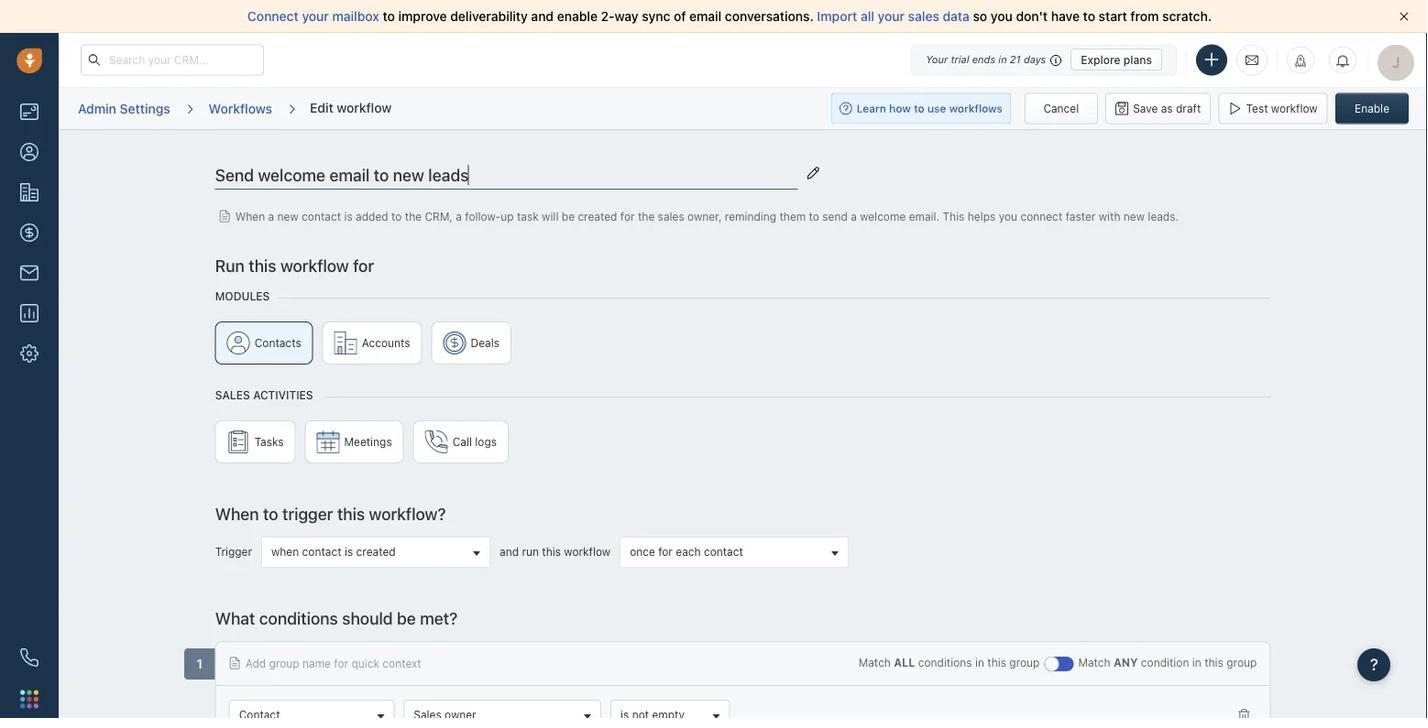 Task type: locate. For each thing, give the bounding box(es) containing it.
logs
[[475, 436, 497, 449]]

and left run
[[500, 546, 519, 559]]

a right send
[[851, 210, 857, 223]]

group for sales activities
[[215, 421, 1271, 473]]

improve
[[398, 9, 447, 24]]

to left start
[[1083, 9, 1096, 24]]

1 your from the left
[[302, 9, 329, 24]]

2 group from the top
[[215, 421, 1271, 473]]

should
[[342, 609, 393, 629]]

contact for when
[[302, 210, 341, 223]]

2 horizontal spatial a
[[851, 210, 857, 223]]

2 your from the left
[[878, 9, 905, 24]]

email
[[690, 9, 722, 24]]

contact
[[302, 210, 341, 223], [302, 546, 342, 559], [704, 546, 744, 559]]

added
[[356, 210, 388, 223]]

workflow inside test workflow button
[[1272, 102, 1318, 115]]

contacts button
[[215, 322, 313, 365]]

met?
[[420, 609, 458, 629]]

1 horizontal spatial the
[[638, 210, 655, 223]]

contact inside button
[[704, 546, 744, 559]]

workflows
[[209, 101, 272, 116]]

a right crm,
[[456, 210, 462, 223]]

a up run this workflow for
[[268, 210, 274, 223]]

up
[[501, 210, 514, 223]]

test
[[1247, 102, 1269, 115]]

task
[[517, 210, 539, 223]]

connect
[[1021, 210, 1063, 223]]

1 vertical spatial when
[[215, 504, 259, 524]]

conditions up the "name"
[[259, 609, 338, 629]]

group for modules
[[215, 322, 1271, 374]]

0 horizontal spatial your
[[302, 9, 329, 24]]

the
[[405, 210, 422, 223], [638, 210, 655, 223]]

in for condition
[[1193, 657, 1202, 670]]

0 vertical spatial sales
[[908, 9, 940, 24]]

2 horizontal spatial in
[[1193, 657, 1202, 670]]

a
[[268, 210, 274, 223], [456, 210, 462, 223], [851, 210, 857, 223]]

Add workflow name text field
[[215, 162, 798, 190]]

the left crm,
[[405, 210, 422, 223]]

group containing tasks
[[215, 421, 1271, 473]]

when
[[271, 546, 299, 559]]

contact right when
[[302, 546, 342, 559]]

2 is from the top
[[345, 546, 353, 559]]

2 match from the left
[[1079, 657, 1111, 670]]

and left enable
[[531, 9, 554, 24]]

test workflow button
[[1219, 93, 1328, 124]]

1 horizontal spatial in
[[999, 54, 1007, 66]]

group for conditions in this group
[[1010, 657, 1040, 670]]

new up run this workflow for
[[277, 210, 299, 223]]

1 horizontal spatial match
[[1079, 657, 1111, 670]]

1 is from the top
[[344, 210, 353, 223]]

once for each contact button
[[620, 537, 849, 569]]

with
[[1099, 210, 1121, 223]]

connect your mailbox to improve deliverability and enable 2-way sync of email conversations. import all your sales data so you don't have to start from scratch.
[[248, 9, 1212, 24]]

new
[[277, 210, 299, 223], [1124, 210, 1145, 223]]

add group name for quick context
[[245, 657, 422, 670]]

group for condition in this group
[[1227, 657, 1257, 670]]

and
[[531, 9, 554, 24], [500, 546, 519, 559]]

sales
[[908, 9, 940, 24], [658, 210, 685, 223]]

group
[[1010, 657, 1040, 670], [1227, 657, 1257, 670], [269, 657, 300, 670]]

contact right each
[[704, 546, 744, 559]]

1 horizontal spatial your
[[878, 9, 905, 24]]

crm,
[[425, 210, 453, 223]]

have
[[1052, 9, 1080, 24]]

for left quick
[[334, 657, 349, 670]]

connect
[[248, 9, 299, 24]]

conversations.
[[725, 9, 814, 24]]

accounts
[[362, 337, 410, 350]]

created
[[578, 210, 618, 223], [356, 546, 396, 559]]

contact left added
[[302, 210, 341, 223]]

match for match any condition in this group
[[1079, 657, 1111, 670]]

connect your mailbox link
[[248, 9, 383, 24]]

tasks button
[[215, 421, 296, 464]]

be left met?
[[397, 609, 416, 629]]

cancel
[[1044, 102, 1079, 115]]

0 horizontal spatial created
[[356, 546, 396, 559]]

0 horizontal spatial the
[[405, 210, 422, 223]]

Search your CRM... text field
[[81, 44, 264, 76]]

workflow?
[[369, 504, 446, 524]]

when
[[235, 210, 265, 223], [215, 504, 259, 524]]

1 vertical spatial group
[[215, 421, 1271, 473]]

each
[[676, 546, 701, 559]]

0 vertical spatial is
[[344, 210, 353, 223]]

2 a from the left
[[456, 210, 462, 223]]

in right all
[[976, 657, 985, 670]]

1 vertical spatial is
[[345, 546, 353, 559]]

1 horizontal spatial be
[[562, 210, 575, 223]]

1 match from the left
[[859, 657, 891, 670]]

1 horizontal spatial and
[[531, 9, 554, 24]]

cancel button
[[1025, 93, 1098, 124]]

0 vertical spatial group
[[215, 322, 1271, 374]]

0 vertical spatial be
[[562, 210, 575, 223]]

1 vertical spatial sales
[[658, 210, 685, 223]]

1 a from the left
[[268, 210, 274, 223]]

new right the with
[[1124, 210, 1145, 223]]

created right will
[[578, 210, 618, 223]]

group containing contacts
[[215, 322, 1271, 374]]

all
[[861, 9, 875, 24]]

group
[[215, 322, 1271, 374], [215, 421, 1271, 473]]

0 vertical spatial conditions
[[259, 609, 338, 629]]

3 a from the left
[[851, 210, 857, 223]]

sales left the 'data'
[[908, 9, 940, 24]]

you right so
[[991, 9, 1013, 24]]

the left owner,
[[638, 210, 655, 223]]

0 horizontal spatial conditions
[[259, 609, 338, 629]]

for inside button
[[659, 546, 673, 559]]

created down workflow? on the bottom of page
[[356, 546, 396, 559]]

for left owner,
[[621, 210, 635, 223]]

settings
[[120, 101, 170, 116]]

0 horizontal spatial a
[[268, 210, 274, 223]]

match left all
[[859, 657, 891, 670]]

0 vertical spatial you
[[991, 9, 1013, 24]]

when up trigger
[[215, 504, 259, 524]]

explore plans
[[1081, 53, 1153, 66]]

welcome
[[860, 210, 906, 223]]

0 horizontal spatial new
[[277, 210, 299, 223]]

0 vertical spatial when
[[235, 210, 265, 223]]

when for when a new contact is added to the crm, a follow-up task will be created for the sales owner, reminding them to send a welcome email. this helps you connect faster with new leads.
[[235, 210, 265, 223]]

21
[[1010, 54, 1021, 66]]

any
[[1114, 657, 1138, 670]]

0 horizontal spatial and
[[500, 546, 519, 559]]

workflow left once
[[564, 546, 611, 559]]

leads.
[[1148, 210, 1179, 223]]

is left added
[[344, 210, 353, 223]]

match any condition in this group
[[1079, 657, 1257, 670]]

workflow
[[337, 100, 392, 115], [1272, 102, 1318, 115], [280, 256, 349, 276], [564, 546, 611, 559]]

1 horizontal spatial created
[[578, 210, 618, 223]]

workflow right test
[[1272, 102, 1318, 115]]

sales left owner,
[[658, 210, 685, 223]]

deals button
[[431, 322, 512, 365]]

1 horizontal spatial new
[[1124, 210, 1145, 223]]

what conditions should be met?
[[215, 609, 458, 629]]

be
[[562, 210, 575, 223], [397, 609, 416, 629]]

0 horizontal spatial group
[[269, 657, 300, 670]]

save as draft button
[[1106, 93, 1212, 124]]

workflow right run
[[280, 256, 349, 276]]

admin settings link
[[77, 94, 171, 123]]

once
[[630, 546, 655, 559]]

0 horizontal spatial in
[[976, 657, 985, 670]]

run
[[522, 546, 539, 559]]

1 vertical spatial created
[[356, 546, 396, 559]]

conditions
[[259, 609, 338, 629], [919, 657, 972, 670]]

send email image
[[1246, 53, 1259, 68]]

your
[[302, 9, 329, 24], [878, 9, 905, 24]]

you right helps on the right top of the page
[[999, 210, 1018, 223]]

your right all
[[878, 9, 905, 24]]

plans
[[1124, 53, 1153, 66]]

phone image
[[20, 649, 39, 668]]

modules
[[215, 290, 270, 303]]

1 vertical spatial be
[[397, 609, 416, 629]]

enable
[[1355, 102, 1390, 115]]

1 horizontal spatial a
[[456, 210, 462, 223]]

send
[[823, 210, 848, 223]]

is
[[344, 210, 353, 223], [345, 546, 353, 559]]

1 horizontal spatial conditions
[[919, 657, 972, 670]]

when for when to trigger this workflow?
[[215, 504, 259, 524]]

in right the condition
[[1193, 657, 1202, 670]]

in left the 21
[[999, 54, 1007, 66]]

will
[[542, 210, 559, 223]]

match left any
[[1079, 657, 1111, 670]]

be right will
[[562, 210, 575, 223]]

sales activities
[[215, 389, 313, 402]]

1 horizontal spatial group
[[1010, 657, 1040, 670]]

0 horizontal spatial match
[[859, 657, 891, 670]]

name
[[303, 657, 331, 670]]

your left the mailbox in the left of the page
[[302, 9, 329, 24]]

save
[[1133, 102, 1158, 115]]

when up run
[[235, 210, 265, 223]]

1 new from the left
[[277, 210, 299, 223]]

when contact is created button
[[261, 537, 491, 569]]

admin settings
[[78, 101, 170, 116]]

1 group from the top
[[215, 322, 1271, 374]]

1 horizontal spatial sales
[[908, 9, 940, 24]]

this
[[249, 256, 276, 276], [337, 504, 365, 524], [542, 546, 561, 559], [988, 657, 1007, 670], [1205, 657, 1224, 670]]

scratch.
[[1163, 9, 1212, 24]]

2 horizontal spatial group
[[1227, 657, 1257, 670]]

trial
[[951, 54, 970, 66]]

conditions right all
[[919, 657, 972, 670]]

is down the when to trigger this workflow?
[[345, 546, 353, 559]]

what's new image
[[1295, 55, 1308, 67]]

for left each
[[659, 546, 673, 559]]

your trial ends in 21 days
[[926, 54, 1046, 66]]



Task type: vqa. For each thing, say whether or not it's contained in the screenshot.
the spector calista (sample) link
no



Task type: describe. For each thing, give the bounding box(es) containing it.
call logs
[[453, 436, 497, 449]]

explore
[[1081, 53, 1121, 66]]

edit
[[310, 100, 333, 115]]

faster
[[1066, 210, 1096, 223]]

enable
[[557, 9, 598, 24]]

start
[[1099, 9, 1128, 24]]

to left the trigger
[[263, 504, 278, 524]]

way
[[615, 9, 639, 24]]

call
[[453, 436, 472, 449]]

when a new contact is added to the crm, a follow-up task will be created for the sales owner, reminding them to send a welcome email. this helps you connect faster with new leads.
[[235, 210, 1179, 223]]

run
[[215, 256, 245, 276]]

1 the from the left
[[405, 210, 422, 223]]

them
[[780, 210, 806, 223]]

is inside button
[[345, 546, 353, 559]]

to right the mailbox in the left of the page
[[383, 9, 395, 24]]

deals
[[471, 337, 500, 350]]

follow-
[[465, 210, 501, 223]]

tasks
[[255, 436, 284, 449]]

0 vertical spatial created
[[578, 210, 618, 223]]

so
[[973, 9, 988, 24]]

test workflow
[[1247, 102, 1318, 115]]

what
[[215, 609, 255, 629]]

to left send
[[809, 210, 820, 223]]

of
[[674, 9, 686, 24]]

in for ends
[[999, 54, 1007, 66]]

context
[[383, 657, 422, 670]]

import
[[817, 9, 858, 24]]

add
[[245, 657, 266, 670]]

save as draft
[[1133, 102, 1201, 115]]

accounts button
[[323, 322, 422, 365]]

sales
[[215, 389, 250, 402]]

contact inside button
[[302, 546, 342, 559]]

condition
[[1141, 657, 1190, 670]]

in for conditions
[[976, 657, 985, 670]]

2-
[[601, 9, 615, 24]]

when contact is created
[[271, 546, 396, 559]]

workflow right edit
[[337, 100, 392, 115]]

to right added
[[392, 210, 402, 223]]

your
[[926, 54, 948, 66]]

phone element
[[11, 640, 48, 677]]

1 vertical spatial and
[[500, 546, 519, 559]]

2 the from the left
[[638, 210, 655, 223]]

trigger
[[215, 546, 252, 559]]

import all your sales data link
[[817, 9, 973, 24]]

contact for once
[[704, 546, 744, 559]]

0 horizontal spatial sales
[[658, 210, 685, 223]]

all
[[894, 657, 915, 670]]

close image
[[1400, 12, 1409, 21]]

from
[[1131, 9, 1159, 24]]

deliverability
[[450, 9, 528, 24]]

activities
[[253, 389, 313, 402]]

call logs button
[[413, 421, 509, 464]]

match all conditions in this group
[[859, 657, 1040, 670]]

don't
[[1016, 9, 1048, 24]]

once for each contact
[[630, 546, 744, 559]]

0 horizontal spatial be
[[397, 609, 416, 629]]

data
[[943, 9, 970, 24]]

created inside button
[[356, 546, 396, 559]]

ends
[[973, 54, 996, 66]]

and run this workflow
[[500, 546, 611, 559]]

draft
[[1176, 102, 1201, 115]]

workflows link
[[208, 94, 273, 123]]

admin
[[78, 101, 116, 116]]

reminding
[[725, 210, 777, 223]]

1 vertical spatial you
[[999, 210, 1018, 223]]

explore plans link
[[1071, 49, 1163, 71]]

freshworks switcher image
[[20, 691, 39, 709]]

quick
[[352, 657, 380, 670]]

meetings button
[[305, 421, 404, 464]]

for down added
[[353, 256, 374, 276]]

meetings
[[344, 436, 392, 449]]

match for match all conditions in this group
[[859, 657, 891, 670]]

helps
[[968, 210, 996, 223]]

contacts
[[255, 337, 301, 350]]

2 new from the left
[[1124, 210, 1145, 223]]

1 vertical spatial conditions
[[919, 657, 972, 670]]

run this workflow for
[[215, 256, 374, 276]]

owner,
[[688, 210, 722, 223]]

days
[[1024, 54, 1046, 66]]

mailbox
[[332, 9, 379, 24]]

email.
[[909, 210, 940, 223]]

enable button
[[1336, 93, 1409, 124]]

edit workflow
[[310, 100, 392, 115]]

as
[[1161, 102, 1173, 115]]

0 vertical spatial and
[[531, 9, 554, 24]]

this
[[943, 210, 965, 223]]



